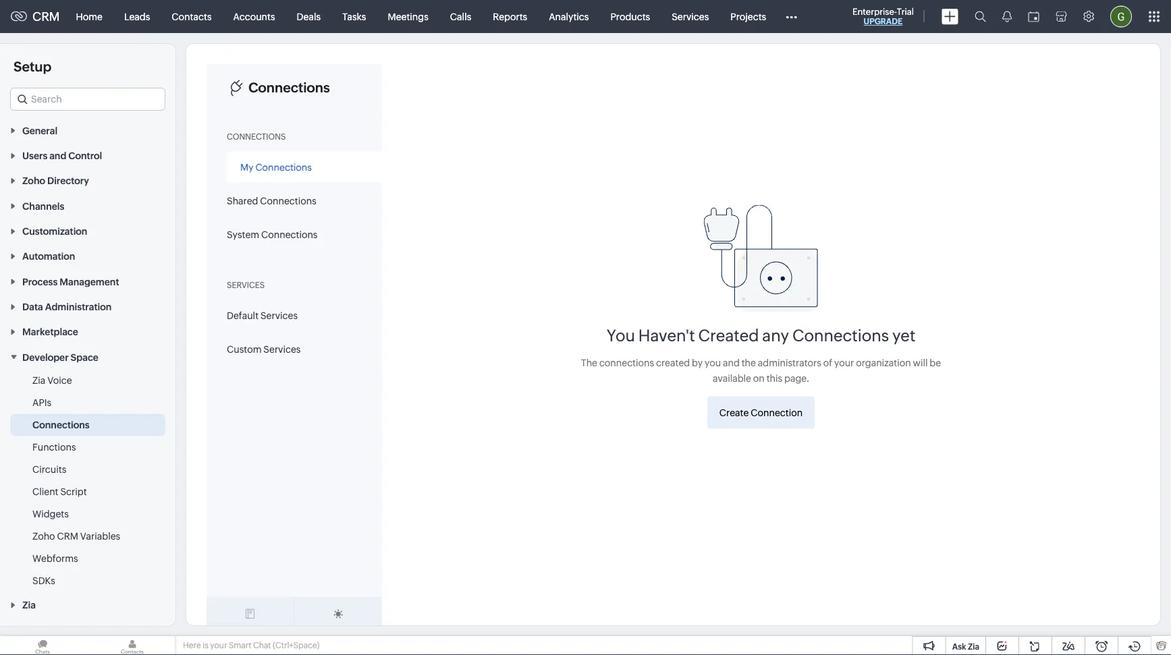 Task type: describe. For each thing, give the bounding box(es) containing it.
this
[[767, 373, 783, 384]]

products link
[[600, 0, 661, 33]]

custom services
[[227, 344, 301, 355]]

you haven't created any connections yet
[[607, 327, 916, 345]]

management
[[60, 276, 119, 287]]

contacts image
[[90, 637, 175, 656]]

enterprise-
[[853, 6, 897, 17]]

process management button
[[0, 269, 176, 294]]

contacts link
[[161, 0, 223, 33]]

services right default
[[261, 310, 298, 321]]

yet
[[893, 327, 916, 345]]

ask zia
[[953, 643, 980, 652]]

zoho crm variables
[[32, 531, 120, 542]]

developer space region
[[0, 370, 176, 592]]

automation button
[[0, 244, 176, 269]]

created
[[656, 358, 690, 369]]

chat
[[253, 642, 271, 651]]

crm inside "link"
[[57, 531, 78, 542]]

(ctrl+space)
[[273, 642, 320, 651]]

functions
[[32, 442, 76, 453]]

administration
[[45, 302, 112, 312]]

meetings link
[[377, 0, 439, 33]]

search image
[[975, 11, 987, 22]]

organization
[[856, 358, 911, 369]]

1 vertical spatial your
[[210, 642, 227, 651]]

tasks
[[342, 11, 366, 22]]

directory
[[47, 176, 89, 186]]

custom
[[227, 344, 262, 355]]

zia voice
[[32, 375, 72, 386]]

connection
[[751, 408, 803, 418]]

setup
[[14, 59, 52, 74]]

create menu image
[[942, 8, 959, 25]]

page.
[[785, 373, 810, 384]]

automation
[[22, 251, 75, 262]]

haven't
[[639, 327, 695, 345]]

channels button
[[0, 193, 176, 218]]

trial
[[897, 6, 914, 17]]

services left 'projects'
[[672, 11, 709, 22]]

general button
[[0, 117, 176, 143]]

webforms link
[[32, 552, 78, 565]]

data administration
[[22, 302, 112, 312]]

leads
[[124, 11, 150, 22]]

create connection
[[720, 408, 803, 418]]

the
[[742, 358, 756, 369]]

help document image
[[245, 598, 255, 631]]

you
[[705, 358, 721, 369]]

be
[[930, 358, 941, 369]]

create menu element
[[934, 0, 967, 33]]

general
[[22, 125, 58, 136]]

smart
[[229, 642, 252, 651]]

default
[[227, 310, 259, 321]]

apis
[[32, 397, 51, 408]]

process
[[22, 276, 58, 287]]

Other Modules field
[[777, 6, 806, 27]]

connections
[[600, 358, 654, 369]]

will
[[913, 358, 928, 369]]

0 vertical spatial crm
[[32, 10, 60, 23]]

calendar image
[[1028, 11, 1040, 22]]

cpq button
[[0, 618, 176, 643]]

here is your smart chat (ctrl+space)
[[183, 642, 320, 651]]

zoho directory button
[[0, 168, 176, 193]]

system
[[227, 229, 259, 240]]

ask
[[953, 643, 967, 652]]

my connections
[[240, 162, 312, 173]]

connections link
[[32, 418, 90, 432]]

developer space
[[22, 352, 99, 363]]

reports link
[[482, 0, 538, 33]]

deals link
[[286, 0, 332, 33]]

users and control button
[[0, 143, 176, 168]]

is
[[203, 642, 209, 651]]

client script
[[32, 486, 87, 497]]

widgets
[[32, 509, 69, 520]]

circuits link
[[32, 463, 66, 476]]

create
[[720, 408, 749, 418]]

client
[[32, 486, 58, 497]]

developer
[[22, 352, 69, 363]]

default services
[[227, 310, 298, 321]]



Task type: vqa. For each thing, say whether or not it's contained in the screenshot.
provide
no



Task type: locate. For each thing, give the bounding box(es) containing it.
zoho for zoho directory
[[22, 176, 45, 186]]

zia inside zia dropdown button
[[22, 600, 36, 611]]

zoho
[[22, 176, 45, 186], [32, 531, 55, 542]]

analytics
[[549, 11, 589, 22]]

channels
[[22, 201, 64, 212]]

crm
[[32, 10, 60, 23], [57, 531, 78, 542]]

reports
[[493, 11, 528, 22]]

upgrade
[[864, 17, 903, 26]]

administrators
[[758, 358, 822, 369]]

crm up webforms
[[57, 531, 78, 542]]

shared
[[227, 195, 258, 206]]

you
[[607, 327, 635, 345]]

0 vertical spatial zia
[[32, 375, 45, 386]]

process management
[[22, 276, 119, 287]]

created
[[699, 327, 759, 345]]

zoho for zoho crm variables
[[32, 531, 55, 542]]

available
[[713, 373, 752, 384]]

0 vertical spatial and
[[49, 150, 66, 161]]

chats image
[[0, 637, 85, 656]]

crm left home
[[32, 10, 60, 23]]

products
[[611, 11, 650, 22]]

my
[[240, 162, 254, 173]]

system connections
[[227, 229, 318, 240]]

meetings
[[388, 11, 429, 22]]

the
[[581, 358, 598, 369]]

services
[[672, 11, 709, 22], [227, 281, 265, 290], [261, 310, 298, 321], [264, 344, 301, 355]]

developer space button
[[0, 344, 176, 370]]

data
[[22, 302, 43, 312]]

any
[[763, 327, 789, 345]]

1 horizontal spatial and
[[723, 358, 740, 369]]

0 vertical spatial zoho
[[22, 176, 45, 186]]

home
[[76, 11, 103, 22]]

projects
[[731, 11, 767, 22]]

zoho down widgets link
[[32, 531, 55, 542]]

zoho directory
[[22, 176, 89, 186]]

tasks link
[[332, 0, 377, 33]]

0 horizontal spatial and
[[49, 150, 66, 161]]

Search text field
[[11, 88, 165, 110]]

on
[[754, 373, 765, 384]]

crm link
[[11, 10, 60, 23]]

0 horizontal spatial your
[[210, 642, 227, 651]]

leads link
[[113, 0, 161, 33]]

zoho inside zoho directory dropdown button
[[22, 176, 45, 186]]

and up available
[[723, 358, 740, 369]]

your right is
[[210, 642, 227, 651]]

home link
[[65, 0, 113, 33]]

zia button
[[0, 592, 176, 618]]

control
[[68, 150, 102, 161]]

services up default
[[227, 281, 265, 290]]

zia for zia
[[22, 600, 36, 611]]

accounts link
[[223, 0, 286, 33]]

signals element
[[995, 0, 1020, 33]]

signals image
[[1003, 11, 1012, 22]]

circuits
[[32, 464, 66, 475]]

services link
[[661, 0, 720, 33]]

0 vertical spatial your
[[835, 358, 854, 369]]

zia right ask
[[968, 643, 980, 652]]

variables
[[80, 531, 120, 542]]

profile image
[[1111, 6, 1132, 27]]

client script link
[[32, 485, 87, 499]]

data administration button
[[0, 294, 176, 319]]

script
[[60, 486, 87, 497]]

widgets link
[[32, 507, 69, 521]]

1 vertical spatial and
[[723, 358, 740, 369]]

2 vertical spatial zia
[[968, 643, 980, 652]]

zia up the cpq
[[22, 600, 36, 611]]

users
[[22, 150, 47, 161]]

shared connections
[[227, 195, 317, 206]]

search element
[[967, 0, 995, 33]]

sdks
[[32, 576, 55, 586]]

of
[[824, 358, 833, 369]]

1 vertical spatial zia
[[22, 600, 36, 611]]

zia
[[32, 375, 45, 386], [22, 600, 36, 611], [968, 643, 980, 652]]

voice
[[47, 375, 72, 386]]

zia for zia voice
[[32, 375, 45, 386]]

sdks link
[[32, 574, 55, 588]]

zoho crm variables link
[[32, 530, 120, 543]]

your
[[835, 358, 854, 369], [210, 642, 227, 651]]

and inside the connections created by you and the administrators of your organization will be available on this page.
[[723, 358, 740, 369]]

1 horizontal spatial your
[[835, 358, 854, 369]]

and inside "dropdown button"
[[49, 150, 66, 161]]

zia inside 'developer space' "region"
[[32, 375, 45, 386]]

zoho down users at top left
[[22, 176, 45, 186]]

users and control
[[22, 150, 102, 161]]

the connections created by you and the administrators of your organization will be available on this page.
[[581, 358, 941, 384]]

marketplace
[[22, 327, 78, 338]]

space
[[71, 352, 99, 363]]

services right custom
[[264, 344, 301, 355]]

webforms
[[32, 553, 78, 564]]

deals
[[297, 11, 321, 22]]

1 vertical spatial crm
[[57, 531, 78, 542]]

1 vertical spatial zoho
[[32, 531, 55, 542]]

cpq
[[22, 625, 43, 636]]

your right of
[[835, 358, 854, 369]]

connections inside 'developer space' "region"
[[32, 420, 90, 430]]

accounts
[[233, 11, 275, 22]]

and
[[49, 150, 66, 161], [723, 358, 740, 369]]

zia left voice on the left of page
[[32, 375, 45, 386]]

profile element
[[1103, 0, 1141, 33]]

here
[[183, 642, 201, 651]]

by
[[692, 358, 703, 369]]

your inside the connections created by you and the administrators of your organization will be available on this page.
[[835, 358, 854, 369]]

projects link
[[720, 0, 777, 33]]

apis link
[[32, 396, 51, 409]]

analytics link
[[538, 0, 600, 33]]

None field
[[10, 88, 165, 111]]

customization
[[22, 226, 87, 237]]

calls link
[[439, 0, 482, 33]]

calls
[[450, 11, 472, 22]]

zoho inside the zoho crm variables "link"
[[32, 531, 55, 542]]

and right users at top left
[[49, 150, 66, 161]]



